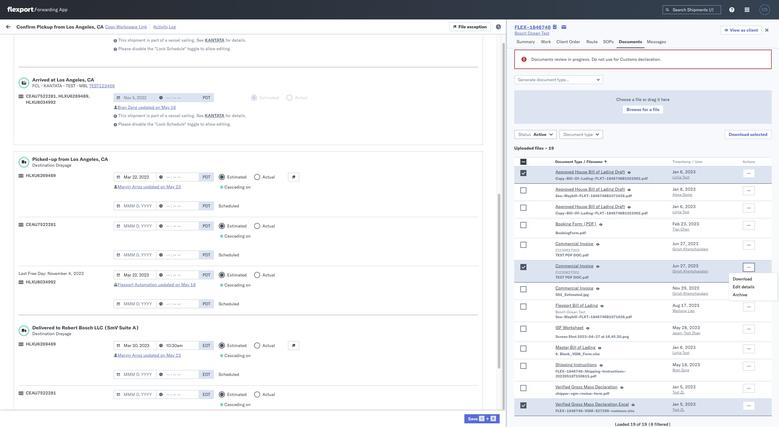 Task type: locate. For each thing, give the bounding box(es) containing it.
of inside flexport bill of lading link
[[580, 303, 584, 308]]

0 vertical spatial schedule"
[[167, 46, 186, 51]]

last
[[19, 271, 27, 276]]

1 khemchandani from the top
[[684, 247, 709, 251]]

3 khemchandani from the top
[[684, 291, 709, 296]]

2022 right 29,
[[689, 286, 700, 291]]

please down copy workspace link button
[[118, 46, 131, 51]]

commercial invoice up s02_estimated.jpg
[[556, 286, 594, 291]]

jun 27, 2023 girish khemchandani for ci230627002
[[673, 241, 709, 251]]

4 cascading from the top
[[225, 353, 245, 359]]

commercial up ci230627001
[[556, 263, 579, 269]]

18 for bran zeng updated on may 18
[[171, 105, 176, 110]]

destination down picked-
[[32, 163, 55, 168]]

2 vertical spatial approved
[[556, 204, 574, 209]]

doc.pdf down ci230627002
[[574, 253, 589, 258]]

vessel down log
[[168, 37, 180, 43]]

2 vertical spatial test
[[556, 275, 565, 280]]

ca inside picked-up from los angeles, ca destination drayage
[[101, 156, 108, 162]]

cascading for third -- : -- -- text field from the bottom
[[225, 353, 245, 359]]

0 vertical spatial doc.pdf
[[574, 253, 589, 258]]

test for ci230627001
[[556, 275, 565, 280]]

allow
[[205, 46, 216, 51], [205, 121, 216, 127]]

verified gross mass declaration link
[[556, 384, 618, 392]]

test pdf doc.pdf down ci230627001
[[556, 275, 589, 280]]

1846748- up 20230518t150615.pdf
[[567, 369, 585, 374]]

04-
[[589, 335, 596, 339]]

1846748- for instructions
[[567, 369, 585, 374]]

1 vertical spatial please disable the "lock schedule" toggle to allow editing.
[[118, 121, 231, 127]]

MMM D, YYYY text field
[[113, 202, 157, 211], [113, 251, 157, 260], [113, 341, 157, 350], [113, 370, 157, 379]]

ca inside arrived at los angeles, ca fcl • kantata • test • mbl test123456
[[87, 77, 94, 83]]

khemchandani down the chen
[[684, 247, 709, 251]]

bill- up booking form (pdf)
[[567, 211, 575, 216]]

type
[[585, 132, 593, 137]]

1 commercial invoice link from the top
[[556, 241, 594, 248]]

aug
[[673, 303, 680, 308]]

sailing. for 2nd kantata link
[[182, 113, 195, 118]]

alexa
[[673, 192, 682, 197]]

1 horizontal spatial 18
[[191, 282, 196, 288]]

actual for 4th mmm d, yyyy text box from the bottom
[[263, 223, 275, 229]]

documents inside button
[[619, 39, 642, 44]]

1846748- down vgm-
[[567, 409, 585, 413]]

pdt for third mmm d, yyyy text box from the bottom of the page's -- : -- -- text box
[[203, 272, 211, 278]]

in
[[568, 57, 572, 62]]

1 vertical spatial disable
[[132, 121, 146, 127]]

uploaded files ∙ 19
[[515, 146, 554, 151]]

1 6, from the top
[[680, 169, 684, 175]]

-- : -- -- text field for 4th mmm d, yyyy text box from the bottom
[[156, 222, 199, 231]]

2 jun from the top
[[673, 263, 679, 269]]

linjia
[[673, 175, 682, 180], [673, 210, 682, 214], [673, 351, 682, 355]]

1 declaration from the top
[[595, 385, 618, 390]]

2023 inside may 18, 2023 bran zeng
[[690, 362, 700, 368]]

0 vertical spatial hlxu8034992
[[26, 100, 56, 105]]

0 vertical spatial see
[[197, 37, 204, 43]]

"lock down activity
[[155, 46, 166, 51]]

mass up review-
[[584, 385, 594, 390]]

2 girish from the top
[[673, 269, 683, 274]]

waybill- for jan
[[564, 194, 580, 198]]

• up hlxu6269489,
[[63, 83, 65, 89]]

mbl
[[79, 83, 88, 89]]

0 vertical spatial destination
[[32, 163, 55, 168]]

download inside download edit details archive
[[733, 276, 752, 282]]

document type / filename
[[556, 160, 603, 164]]

2 vessel from the top
[[168, 113, 180, 118]]

1 vertical spatial copy-
[[556, 211, 567, 216]]

2 vertical spatial invoice
[[580, 286, 594, 291]]

2 1846748- from the top
[[567, 409, 585, 413]]

2 cascading from the top
[[225, 234, 245, 239]]

flex- for flex-1846748
[[515, 24, 530, 30]]

use
[[606, 57, 613, 62]]

flexport automation updated on may 18 button
[[118, 282, 196, 288]]

4 mmm d, yyyy text field from the top
[[113, 370, 157, 379]]

2 details. from the top
[[232, 113, 246, 118]]

cascading on for fourth mmm d, yyyy text field from the bottom
[[225, 185, 251, 190]]

disable down bran zeng updated on may 18
[[132, 121, 146, 127]]

form.pdf
[[594, 392, 610, 396]]

jun 27, 2023 girish khemchandani up 29,
[[673, 263, 709, 274]]

0 vertical spatial gross
[[572, 385, 583, 390]]

commercial invoice link for ci230627001
[[556, 263, 594, 270]]

3 commercial invoice link from the top
[[556, 285, 594, 293]]

test up hlxu6269489,
[[66, 83, 76, 89]]

the down activity
[[147, 46, 154, 51]]

1 vertical spatial from
[[58, 156, 69, 162]]

doc.pdf for ci230627001
[[574, 275, 589, 280]]

los inside arrived at los angeles, ca fcl • kantata • test • mbl test123456
[[57, 77, 65, 83]]

flex- inside flex-1846748-shipping-instructions- 20230518t150615.pdf
[[556, 369, 567, 374]]

0 vertical spatial toggle
[[187, 46, 199, 51]]

0 vertical spatial sea-waybill-flxt-1846748b1071626.pdf
[[556, 194, 632, 198]]

23 for delivered to robert bosch llc (smv suite a)
[[176, 353, 181, 358]]

declaration for verified gross mass declaration
[[595, 385, 618, 390]]

0 vertical spatial download
[[729, 132, 749, 137]]

work button
[[539, 36, 554, 48]]

from inside picked-up from los angeles, ca destination drayage
[[58, 156, 69, 162]]

2 test pdf doc.pdf from the top
[[556, 275, 589, 280]]

file down "it"
[[653, 107, 660, 112]]

3 • from the left
[[77, 83, 78, 89]]

2 jun 27, 2023 girish khemchandani from the top
[[673, 263, 709, 274]]

2 scheduled from the top
[[219, 252, 239, 258]]

2 vertical spatial los
[[71, 156, 78, 162]]

0 horizontal spatial file
[[636, 97, 642, 102]]

None checkbox
[[521, 159, 527, 165], [521, 188, 527, 194], [521, 205, 527, 211], [521, 222, 527, 228], [521, 242, 527, 248], [521, 264, 527, 270], [521, 326, 527, 332], [521, 346, 527, 352], [521, 403, 527, 409], [521, 159, 527, 165], [521, 188, 527, 194], [521, 205, 527, 211], [521, 222, 527, 228], [521, 242, 527, 248], [521, 264, 527, 270], [521, 326, 527, 332], [521, 346, 527, 352], [521, 403, 527, 409]]

at right 27
[[601, 335, 605, 339]]

1 commercial from the top
[[556, 241, 579, 247]]

0 horizontal spatial 18
[[171, 105, 176, 110]]

flexport down s02_estimated.jpg
[[556, 303, 572, 308]]

∙
[[545, 146, 548, 151]]

• right fcl
[[41, 83, 43, 89]]

1 horizontal spatial ocean
[[567, 310, 578, 315]]

scheduled for fourth -- : -- -- text field from the top of the page
[[219, 372, 239, 378]]

0 vertical spatial part
[[151, 37, 159, 43]]

2 mmm d, yyyy text field from the top
[[113, 251, 157, 260]]

girish up nov
[[673, 269, 683, 274]]

Generate document type... text field
[[515, 75, 603, 84]]

3 commercial from the top
[[556, 286, 579, 291]]

download for edit
[[733, 276, 752, 282]]

download up details
[[733, 276, 752, 282]]

from right pickup on the left
[[54, 24, 65, 30]]

los right up
[[71, 156, 78, 162]]

1 pdt from the top
[[203, 95, 211, 100]]

1 sea-waybill-flxt-1846748b1071626.pdf from the top
[[556, 194, 632, 198]]

1 details. from the top
[[232, 37, 246, 43]]

2 kantata link from the top
[[205, 113, 225, 119]]

sea-waybill-flxt-1846748b1071626.pdf up (pdf)
[[556, 194, 632, 198]]

the
[[147, 46, 154, 51], [147, 121, 154, 127]]

test pdf doc.pdf for ci230627001
[[556, 275, 589, 280]]

a inside button
[[650, 107, 652, 112]]

filename
[[587, 160, 603, 164]]

3 pdt from the top
[[203, 203, 211, 209]]

automation
[[135, 282, 157, 288]]

commercial invoice link down ci230627002
[[556, 263, 594, 270]]

commercial invoice for ci230627001
[[556, 263, 594, 269]]

0 vertical spatial allow
[[205, 46, 216, 51]]

shipment down link
[[128, 37, 146, 43]]

ci230627001
[[556, 270, 580, 275]]

2 hlxu8034992 from the top
[[26, 279, 56, 285]]

17,
[[681, 303, 688, 308]]

commercial invoice up ci230627002
[[556, 241, 594, 247]]

bill- down type
[[567, 176, 575, 181]]

from
[[54, 24, 65, 30], [58, 156, 69, 162]]

drayage down robert
[[56, 331, 71, 337]]

1 vertical spatial sailing.
[[182, 113, 195, 118]]

declaration up 827299-
[[595, 402, 618, 407]]

status
[[519, 132, 531, 137]]

6, for third approved house bill of lading draft link from the top of the page
[[680, 204, 684, 209]]

6,
[[680, 169, 684, 175], [680, 204, 684, 209], [680, 345, 684, 350]]

doc.pdf
[[574, 253, 589, 258], [574, 275, 589, 280]]

/ right type
[[584, 160, 586, 164]]

waybill- up booking form (pdf)
[[564, 194, 580, 198]]

is
[[147, 37, 150, 43], [147, 113, 150, 118]]

screen shot 2023-04-27 at 16.45.20.png
[[556, 335, 629, 339]]

bill-
[[567, 176, 575, 181], [567, 211, 575, 216]]

0 vertical spatial 2022
[[73, 271, 84, 276]]

1 vertical spatial commercial invoice
[[556, 263, 594, 269]]

weiheng
[[673, 309, 687, 313]]

invoice for s02_estimated.jpg
[[580, 286, 594, 291]]

please
[[118, 46, 131, 51], [118, 121, 131, 127]]

1 pdf from the top
[[566, 253, 573, 258]]

angeles, for pickup
[[75, 24, 96, 30]]

client
[[557, 39, 568, 44]]

shipment down bran zeng updated on may 18
[[128, 113, 146, 118]]

girish inside nov 29, 2022 girish khemchandani
[[673, 291, 683, 296]]

from for pickup
[[54, 24, 65, 30]]

vessel down bran zeng updated on may 18
[[168, 113, 180, 118]]

6, down 'alexa'
[[680, 204, 684, 209]]

document inside button
[[556, 160, 574, 164]]

1 vertical spatial documents
[[532, 57, 554, 62]]

sea- for jan
[[556, 194, 564, 198]]

2 23 from the top
[[176, 353, 181, 358]]

log
[[169, 24, 176, 29]]

1 vertical spatial 1846748-
[[567, 409, 585, 413]]

shipper-
[[556, 392, 571, 396]]

2 vertical spatial commercial invoice link
[[556, 285, 594, 293]]

girish down tian on the right bottom of the page
[[673, 247, 683, 251]]

shipper-vgm-review-form.pdf
[[556, 392, 610, 396]]

1846748- inside flex-1846748-shipping-instructions- 20230518t150615.pdf
[[567, 369, 585, 374]]

girish
[[673, 247, 683, 251], [673, 269, 683, 274], [673, 291, 683, 296]]

commercial up ci230627002
[[556, 241, 579, 247]]

0 vertical spatial house
[[575, 169, 588, 175]]

1 vessel from the top
[[168, 37, 180, 43]]

1 zl from the top
[[681, 390, 685, 395]]

1 vertical spatial lading-
[[581, 211, 596, 216]]

is for 1st kantata link
[[147, 37, 150, 43]]

common.xlsx
[[612, 409, 635, 413]]

0 vertical spatial marvin arroz updated on may 23
[[118, 184, 181, 190]]

bosch ocean test down flexport bill of lading
[[556, 310, 586, 315]]

pdf down ci230627002
[[566, 253, 573, 258]]

1 commercial invoice from the top
[[556, 241, 594, 247]]

vgm-
[[585, 409, 596, 413]]

1 vertical spatial zl
[[681, 408, 685, 412]]

2 vertical spatial ca
[[101, 156, 108, 162]]

1 vertical spatial see
[[197, 113, 204, 118]]

choose a file or drag it here
[[617, 97, 670, 102]]

pdt for -- : -- -- text box related to fourth mmm d, yyyy text field from the bottom
[[203, 203, 211, 209]]

0 vertical spatial mass
[[584, 385, 594, 390]]

document for document type
[[564, 132, 584, 137]]

documents down work 'button'
[[532, 57, 554, 62]]

client
[[747, 27, 758, 33]]

None checkbox
[[521, 170, 527, 176], [521, 286, 527, 293], [521, 304, 527, 310], [521, 363, 527, 369], [521, 385, 527, 392], [521, 170, 527, 176], [521, 286, 527, 293], [521, 304, 527, 310], [521, 363, 527, 369], [521, 385, 527, 392]]

kantata for 1st kantata link
[[205, 37, 225, 43]]

1 vertical spatial zeng
[[682, 368, 690, 373]]

0 vertical spatial angeles,
[[75, 24, 96, 30]]

shipping instructions
[[556, 362, 597, 368]]

0 vertical spatial sailing.
[[182, 37, 195, 43]]

2 this shipment is part of a vessel sailing. see kantata for details. from the top
[[118, 113, 246, 118]]

verified gross mass declaration excel link
[[556, 402, 629, 409]]

2 vertical spatial edt
[[203, 392, 211, 398]]

is down bran zeng updated on may 18
[[147, 113, 150, 118]]

khemchandani up nov 29, 2022 girish khemchandani
[[684, 269, 709, 274]]

pdt for 3rd mmm d, yyyy text field from the bottom's -- : -- -- text box
[[203, 252, 211, 258]]

1 vertical spatial 18
[[191, 282, 196, 288]]

ca for up
[[101, 156, 108, 162]]

flexport automation updated on may 18
[[118, 282, 196, 288]]

1 5, from the top
[[680, 385, 684, 390]]

verified for verified gross mass declaration excel
[[556, 402, 571, 407]]

1 jan 6, 2023 linjia test from the top
[[673, 169, 696, 180]]

flexport. image
[[7, 7, 35, 13]]

copy-bill-of-lading-flxt-1846748b1022902.pdf up (pdf)
[[556, 211, 648, 216]]

4 scheduled from the top
[[219, 372, 239, 378]]

3 actual from the top
[[263, 272, 275, 278]]

2 horizontal spatial bosch
[[556, 310, 566, 315]]

0 vertical spatial bosch
[[515, 30, 527, 36]]

1 vertical spatial commercial
[[556, 263, 579, 269]]

1 vertical spatial 1846748b1071626.pdf
[[591, 315, 632, 319]]

flexport bill of lading link
[[556, 303, 598, 310]]

test inside the may 28, 2023 jason-test zhao
[[684, 331, 691, 336]]

1 horizontal spatial zeng
[[682, 368, 690, 373]]

1 vertical spatial allow
[[205, 121, 216, 127]]

flexport for flexport bill of lading
[[556, 303, 572, 308]]

3 commercial invoice from the top
[[556, 286, 594, 291]]

2 vertical spatial approved house bill of lading draft
[[556, 204, 625, 209]]

6, for master bill of lading link
[[680, 345, 684, 350]]

1 vertical spatial to
[[200, 121, 204, 127]]

vessel
[[168, 37, 180, 43], [168, 113, 180, 118]]

1 vertical spatial commercial invoice link
[[556, 263, 594, 270]]

commercial for ci230627001
[[556, 263, 579, 269]]

destination down delivered
[[32, 331, 55, 337]]

archive
[[733, 292, 748, 298]]

document inside button
[[564, 132, 584, 137]]

sea- up booking
[[556, 194, 564, 198]]

commercial up s02_estimated.jpg
[[556, 286, 579, 291]]

commercial invoice
[[556, 241, 594, 247], [556, 263, 594, 269], [556, 286, 594, 291]]

27, up 29,
[[681, 263, 687, 269]]

of-
[[575, 176, 581, 181], [575, 211, 581, 216]]

jun up nov
[[673, 263, 679, 269]]

2 part from the top
[[151, 113, 159, 118]]

1 1846748- from the top
[[567, 369, 585, 374]]

flex-
[[515, 24, 530, 30], [556, 369, 567, 374], [556, 409, 567, 413]]

1 vertical spatial ceau7522281
[[26, 391, 56, 396]]

1 ceau7522281 from the top
[[26, 222, 56, 227]]

commercial for s02_estimated.jpg
[[556, 286, 579, 291]]

0 vertical spatial approved house bill of lading draft
[[556, 169, 625, 175]]

pdt for 4th mmm d, yyyy text box from the bottom's -- : -- -- text box
[[203, 223, 211, 229]]

ocean down flexport bill of lading
[[567, 310, 578, 315]]

1 1846748b1071626.pdf from the top
[[591, 194, 632, 198]]

1 vertical spatial approved house bill of lading draft
[[556, 187, 625, 192]]

day:
[[38, 271, 46, 276]]

0 vertical spatial flex-
[[515, 24, 530, 30]]

0 horizontal spatial •
[[41, 83, 43, 89]]

to inside delivered to robert bosch llc (smv suite a) destination drayage
[[56, 325, 60, 331]]

jan 6, 2023 linjia test up 18,
[[673, 345, 696, 355]]

0 vertical spatial copy-bill-of-lading-flxt-1846748b1022902.pdf
[[556, 176, 648, 181]]

• left mbl
[[77, 83, 78, 89]]

2 commercial invoice from the top
[[556, 263, 594, 269]]

0 vertical spatial this shipment is part of a vessel sailing. see kantata for details.
[[118, 37, 246, 43]]

1 vertical spatial arroz
[[132, 353, 142, 358]]

draft
[[615, 169, 625, 175], [615, 187, 625, 192], [615, 204, 625, 209]]

drayage
[[56, 163, 71, 168], [56, 331, 71, 337]]

1 bill- from the top
[[567, 176, 575, 181]]

2 "lock from the top
[[155, 121, 166, 127]]

•
[[41, 83, 43, 89], [63, 83, 65, 89], [77, 83, 78, 89]]

commercial for ci230627002
[[556, 241, 579, 247]]

girish down nov
[[673, 291, 683, 296]]

jun 27, 2023 girish khemchandani for ci230627001
[[673, 263, 709, 274]]

commercial invoice link
[[556, 241, 594, 248], [556, 263, 594, 270], [556, 285, 594, 293]]

lading-
[[581, 176, 596, 181], [581, 211, 596, 216]]

edt for third -- : -- -- text field from the bottom
[[203, 343, 211, 349]]

1 sea- from the top
[[556, 194, 564, 198]]

2023 inside feb 23, 2023 tian chen
[[689, 221, 699, 227]]

-- : -- -- text field
[[156, 93, 199, 102], [156, 202, 199, 211], [156, 222, 199, 231], [156, 251, 199, 260], [156, 271, 199, 280]]

2 destination from the top
[[32, 331, 55, 337]]

sops
[[604, 39, 614, 44]]

MMM D, YYYY text field
[[113, 93, 157, 102], [113, 173, 157, 182], [113, 222, 157, 231], [113, 271, 157, 280], [113, 300, 157, 309], [113, 390, 157, 399]]

download inside 'button'
[[729, 132, 749, 137]]

khemchandani inside nov 29, 2022 girish khemchandani
[[684, 291, 709, 296]]

documents
[[619, 39, 642, 44], [532, 57, 554, 62]]

flex- down shipper-
[[556, 409, 567, 413]]

test pdf doc.pdf down ci230627002
[[556, 253, 589, 258]]

linjia up 8, on the right top of page
[[673, 175, 682, 180]]

0 vertical spatial commercial
[[556, 241, 579, 247]]

pdt
[[203, 95, 211, 100], [203, 174, 211, 180], [203, 203, 211, 209], [203, 223, 211, 229], [203, 252, 211, 258], [203, 272, 211, 278], [203, 301, 211, 307]]

los up ceau7522281, hlxu6269489, hlxu8034992
[[57, 77, 65, 83]]

2 declaration from the top
[[595, 402, 618, 407]]

2023 inside the may 28, 2023 jason-test zhao
[[690, 325, 700, 331]]

1 marvin arroz updated on may 23 from the top
[[118, 184, 181, 190]]

2 gross from the top
[[572, 402, 583, 407]]

27, down the chen
[[681, 241, 687, 247]]

fcl
[[32, 83, 40, 89]]

bosch ocean test
[[515, 30, 550, 36], [556, 310, 586, 315]]

2 / from the left
[[692, 160, 694, 164]]

hlxu8034992 down ceau7522281,
[[26, 100, 56, 105]]

1 vertical spatial bosch
[[556, 310, 566, 315]]

flex- for flex-1846748-shipping-instructions- 20230518t150615.pdf
[[556, 369, 567, 374]]

1 vertical spatial khemchandani
[[684, 269, 709, 274]]

23 for picked-up from los angeles, ca
[[176, 184, 181, 190]]

2 pdt from the top
[[203, 174, 211, 180]]

0 vertical spatial jun 27, 2023 girish khemchandani
[[673, 241, 709, 251]]

waybill- up worksheet in the bottom of the page
[[564, 315, 580, 319]]

shipping
[[556, 362, 573, 368]]

3 scheduled from the top
[[219, 301, 239, 307]]

"lock down bran zeng updated on may 18
[[155, 121, 166, 127]]

4 pdt from the top
[[203, 223, 211, 229]]

flex- down shipping
[[556, 369, 567, 374]]

0 vertical spatial this
[[118, 37, 127, 43]]

sailing. for 1st kantata link
[[182, 37, 195, 43]]

review
[[555, 57, 567, 62]]

from right up
[[58, 156, 69, 162]]

1 verified from the top
[[556, 385, 571, 390]]

(smv
[[104, 325, 118, 331]]

1 vertical spatial angeles,
[[66, 77, 86, 83]]

2 vertical spatial house
[[575, 204, 588, 209]]

4 -- : -- -- text field from the top
[[156, 370, 199, 379]]

2 vertical spatial girish
[[673, 291, 683, 296]]

documents for documents
[[619, 39, 642, 44]]

khemchandani down 29,
[[684, 291, 709, 296]]

details
[[742, 284, 755, 290]]

jan 6, 2023 linjia test down demo
[[673, 204, 696, 214]]

marvin
[[118, 184, 131, 190], [118, 353, 131, 358]]

1 vertical spatial sea-waybill-flxt-1846748b1071626.pdf
[[556, 315, 632, 319]]

of inside master bill of lading link
[[578, 345, 582, 350]]

1 vertical spatial jun
[[673, 263, 679, 269]]

2 edt from the top
[[203, 372, 211, 378]]

1 vertical spatial invoice
[[580, 263, 594, 269]]

0 vertical spatial pdf
[[566, 253, 573, 258]]

commercial invoice up ci230627001
[[556, 263, 594, 269]]

copy
[[105, 24, 115, 29]]

18 for flexport automation updated on may 18
[[191, 282, 196, 288]]

copy- up booking
[[556, 211, 567, 216]]

1 vertical spatial vessel
[[168, 113, 180, 118]]

1 disable from the top
[[132, 46, 146, 51]]

1 vertical spatial 6,
[[680, 204, 684, 209]]

of
[[160, 37, 164, 43], [160, 113, 164, 118], [596, 169, 600, 175], [596, 187, 600, 192], [596, 204, 600, 209], [580, 303, 584, 308], [578, 345, 582, 350]]

0 vertical spatial 1846748b1071626.pdf
[[591, 194, 632, 198]]

zl for verified gross mass declaration excel
[[681, 408, 685, 412]]

1 jan 5, 2023 test zl from the top
[[673, 385, 696, 395]]

booking
[[556, 221, 572, 227]]

angeles, inside picked-up from los angeles, ca destination drayage
[[80, 156, 100, 162]]

"lock
[[155, 46, 166, 51], [155, 121, 166, 127]]

of- down type
[[575, 176, 581, 181]]

bosch ocean test down the flex-1846748 link
[[515, 30, 550, 36]]

27
[[596, 335, 600, 339]]

hlxu8034992 inside ceau7522281, hlxu6269489, hlxu8034992
[[26, 100, 56, 105]]

download left selected
[[729, 132, 749, 137]]

2 vertical spatial linjia
[[673, 351, 682, 355]]

1 actual from the top
[[263, 174, 275, 180]]

1 edt from the top
[[203, 343, 211, 349]]

destination inside delivered to robert bosch llc (smv suite a) destination drayage
[[32, 331, 55, 337]]

forwarding app
[[35, 7, 67, 13]]

pdf down ci230627001
[[566, 275, 573, 280]]

1 vertical spatial approved house bill of lading draft link
[[556, 186, 625, 194]]

1 vertical spatial editing.
[[217, 121, 231, 127]]

2 verified from the top
[[556, 402, 571, 407]]

1 vertical spatial bran
[[673, 368, 681, 373]]

2 hlxu6269489 from the top
[[26, 342, 56, 347]]

a
[[165, 37, 167, 43], [632, 97, 635, 102], [650, 107, 652, 112], [165, 113, 167, 118]]

vessel for 1st kantata link
[[168, 37, 180, 43]]

bran
[[118, 105, 127, 110], [673, 368, 681, 373]]

2 -- : -- -- text field from the top
[[156, 202, 199, 211]]

commercial invoice link down bookingform.pdf
[[556, 241, 594, 248]]

1 vertical spatial this shipment is part of a vessel sailing. see kantata for details.
[[118, 113, 246, 118]]

jan 5, 2023 test zl
[[673, 385, 696, 395], [673, 402, 696, 412]]

1 vertical spatial toggle
[[187, 121, 199, 127]]

actions
[[743, 160, 756, 164]]

flexport left automation
[[118, 282, 134, 288]]

this down copy workspace link button
[[118, 37, 127, 43]]

0 vertical spatial shipment
[[128, 37, 146, 43]]

a down drag
[[650, 107, 652, 112]]

los inside picked-up from los angeles, ca destination drayage
[[71, 156, 78, 162]]

messages
[[647, 39, 667, 44]]

shot
[[569, 335, 577, 339]]

1 vertical spatial is
[[147, 113, 150, 118]]

lading- up (pdf)
[[581, 211, 596, 216]]

0 horizontal spatial bosch ocean test
[[515, 30, 550, 36]]

mass for verified gross mass declaration excel
[[584, 402, 594, 407]]

of- up 'form'
[[575, 211, 581, 216]]

0 vertical spatial jan 5, 2023 test zl
[[673, 385, 696, 395]]

kantata inside arrived at los angeles, ca fcl • kantata • test • mbl test123456
[[44, 83, 62, 89]]

verified up shipper-
[[556, 385, 571, 390]]

file
[[459, 24, 466, 29]]

0 vertical spatial 23
[[176, 184, 181, 190]]

mass up vgm-
[[584, 402, 594, 407]]

is down link
[[147, 37, 150, 43]]

hlxu6269489 down delivered
[[26, 342, 56, 347]]

linjia up may 18, 2023 bran zeng
[[673, 351, 682, 355]]

hlxu6269489 down picked-
[[26, 173, 56, 178]]

0 vertical spatial sea-
[[556, 194, 564, 198]]

2 bill- from the top
[[567, 211, 575, 216]]

marvin arroz updated on may 23 button for delivered to robert bosch llc (smv suite a)
[[118, 353, 181, 358]]

2 commercial from the top
[[556, 263, 579, 269]]

27, for ci230627002
[[681, 241, 687, 247]]

-- : -- -- text field
[[156, 173, 199, 182], [156, 300, 199, 309], [156, 341, 199, 350], [156, 370, 199, 379], [156, 390, 199, 399]]

jun 27, 2023 girish khemchandani down the chen
[[673, 241, 709, 251]]

copy-bill-of-lading-flxt-1846748b1022902.pdf down filename
[[556, 176, 648, 181]]

3 mmm d, yyyy text field from the top
[[113, 341, 157, 350]]

hlxu6269489 for picked-
[[26, 173, 56, 178]]

sea- up isf
[[556, 315, 564, 319]]

6, down timestamp
[[680, 169, 684, 175]]

2 vertical spatial draft
[[615, 204, 625, 209]]

2 please from the top
[[118, 121, 131, 127]]

1 27, from the top
[[681, 241, 687, 247]]

27, for ci230627001
[[681, 263, 687, 269]]

1 linjia from the top
[[673, 175, 682, 180]]

2 actual from the top
[[263, 223, 275, 229]]

flex- for flex-1846748-vgm-827299-common.xlsx
[[556, 409, 567, 413]]

2 commercial invoice link from the top
[[556, 263, 594, 270]]

0 vertical spatial editing.
[[217, 46, 231, 51]]

ceau7522281
[[26, 222, 56, 227], [26, 391, 56, 396]]

0 vertical spatial lading-
[[581, 176, 596, 181]]

documents button
[[617, 36, 645, 48]]

1 vertical spatial jun 27, 2023 girish khemchandani
[[673, 263, 709, 274]]

part down activity
[[151, 37, 159, 43]]

from for up
[[58, 156, 69, 162]]

this
[[118, 37, 127, 43], [118, 113, 127, 118]]

1846748b1071626.pdf for jan 8, 2023
[[591, 194, 632, 198]]

0 vertical spatial ca
[[97, 24, 104, 30]]

shipping-
[[585, 369, 603, 374]]

jan 6, 2023 linjia test down timestamp
[[673, 169, 696, 180]]

at right arrived
[[51, 77, 55, 83]]

flex- up summary
[[515, 24, 530, 30]]

doc.pdf down ci230627001
[[574, 275, 589, 280]]

shipping instructions link
[[556, 362, 597, 369]]

0 horizontal spatial /
[[584, 160, 586, 164]]

this down bran zeng updated on may 18
[[118, 113, 127, 118]]

drag
[[648, 97, 657, 102]]

0 vertical spatial declaration
[[595, 385, 618, 390]]

1 vertical spatial doc.pdf
[[574, 275, 589, 280]]

scheduled for 3rd mmm d, yyyy text field from the bottom's -- : -- -- text box
[[219, 252, 239, 258]]

0 vertical spatial 1846748b1022902.pdf
[[607, 176, 648, 181]]

the down bran zeng updated on may 18
[[147, 121, 154, 127]]

1 vertical spatial marvin arroz updated on may 23 button
[[118, 353, 181, 358]]

test down ci230627001
[[556, 275, 565, 280]]

forwarding
[[35, 7, 58, 13]]

3 cascading from the top
[[225, 283, 245, 288]]

1 vertical spatial pdf
[[566, 275, 573, 280]]

1 vertical spatial marvin arroz updated on may 23
[[118, 353, 181, 358]]

test inside arrived at los angeles, ca fcl • kantata • test • mbl test123456
[[66, 83, 76, 89]]

browse for a file button
[[623, 105, 664, 114]]

marvin arroz updated on may 23 for picked-up from los angeles, ca
[[118, 184, 181, 190]]

19
[[549, 146, 554, 151]]

2 vertical spatial flex-
[[556, 409, 567, 413]]

worksheet
[[563, 325, 584, 331]]

0 vertical spatial disable
[[132, 46, 146, 51]]

test123456
[[89, 83, 115, 89]]

1 hlxu6269489 from the top
[[26, 173, 56, 178]]

bosch up isf
[[556, 310, 566, 315]]



Task type: describe. For each thing, give the bounding box(es) containing it.
drayage inside picked-up from los angeles, ca destination drayage
[[56, 163, 71, 168]]

sea- for aug
[[556, 315, 564, 319]]

isf
[[556, 325, 562, 331]]

documents review in progress. do not use for customs declaration.
[[532, 57, 662, 62]]

1 please from the top
[[118, 46, 131, 51]]

lian
[[688, 309, 695, 313]]

bran zeng updated on may 18 button
[[118, 105, 176, 110]]

review-
[[581, 392, 594, 396]]

2 approved house bill of lading draft from the top
[[556, 187, 625, 192]]

1 editing. from the top
[[217, 46, 231, 51]]

free
[[28, 271, 37, 276]]

may 18, 2023 bran zeng
[[673, 362, 700, 373]]

commercial invoice for s02_estimated.jpg
[[556, 286, 594, 291]]

or
[[643, 97, 647, 102]]

shipment for 1st kantata link
[[128, 37, 146, 43]]

3 draft from the top
[[615, 204, 625, 209]]

jan 5, 2023 test zl for verified gross mass declaration
[[673, 385, 696, 395]]

29,
[[681, 286, 688, 291]]

may inside may 18, 2023 bran zeng
[[673, 362, 681, 368]]

2 please disable the "lock schedule" toggle to allow editing. from the top
[[118, 121, 231, 127]]

2 jan 6, 2023 linjia test from the top
[[673, 204, 696, 214]]

1 schedule" from the top
[[167, 46, 186, 51]]

download selected
[[729, 132, 768, 137]]

picked-
[[32, 156, 51, 162]]

2 this from the top
[[118, 113, 127, 118]]

a down bran zeng updated on may 18
[[165, 113, 167, 118]]

test pdf doc.pdf for ci230627002
[[556, 253, 589, 258]]

2022 inside nov 29, 2022 girish khemchandani
[[689, 286, 700, 291]]

6 jan from the top
[[673, 402, 679, 407]]

4 jan from the top
[[673, 345, 679, 350]]

-- : -- -- text field for 3rd mmm d, yyyy text field from the bottom
[[156, 251, 199, 260]]

3 -- : -- -- text field from the top
[[156, 341, 199, 350]]

1 house from the top
[[575, 169, 588, 175]]

view
[[730, 27, 740, 33]]

arroz for delivered to robert bosch llc (smv suite a)
[[132, 353, 142, 358]]

cascading for third mmm d, yyyy text box from the bottom of the page's -- : -- -- text box
[[225, 283, 245, 288]]

1 estimated from the top
[[227, 174, 247, 180]]

2 of- from the top
[[575, 211, 581, 216]]

document for document type / filename
[[556, 160, 574, 164]]

2 estimated from the top
[[227, 223, 247, 229]]

3 approved from the top
[[556, 204, 574, 209]]

vgm-
[[571, 392, 581, 396]]

6 mmm d, yyyy text field from the top
[[113, 390, 157, 399]]

document type
[[564, 132, 593, 137]]

view as client button
[[721, 26, 762, 35]]

los for pickup
[[66, 24, 74, 30]]

copy- for first approved house bill of lading draft link
[[556, 176, 567, 181]]

actual for fifth mmm d, yyyy text box from the bottom of the page
[[263, 174, 275, 180]]

master bill of lading link
[[556, 345, 596, 352]]

1846748- for gross
[[567, 409, 585, 413]]

/ inside timestamp / user button
[[692, 160, 694, 164]]

ceau7522281, hlxu6269489, hlxu8034992
[[26, 93, 90, 105]]

bran inside may 18, 2023 bran zeng
[[673, 368, 681, 373]]

for inside button
[[643, 107, 649, 112]]

chen
[[681, 227, 690, 232]]

2 approved house bill of lading draft link from the top
[[556, 186, 625, 194]]

2023 inside "aug 17, 2023 weiheng lian"
[[689, 303, 700, 308]]

details. for 2nd kantata link
[[232, 113, 246, 118]]

timestamp / user button
[[672, 158, 731, 164]]

5 -- : -- -- text field from the top
[[156, 390, 199, 399]]

route
[[587, 39, 598, 44]]

2 • from the left
[[63, 83, 65, 89]]

1 allow from the top
[[205, 46, 216, 51]]

2 -- : -- -- text field from the top
[[156, 300, 199, 309]]

3 approved house bill of lading draft from the top
[[556, 204, 625, 209]]

shipment for 2nd kantata link
[[128, 113, 146, 118]]

23,
[[681, 221, 688, 227]]

download selected button
[[725, 130, 772, 139]]

save
[[468, 416, 478, 422]]

instructions
[[574, 362, 597, 368]]

blank_vgm_form.xlsx
[[560, 352, 600, 357]]

2023-
[[578, 335, 589, 339]]

1 this from the top
[[118, 37, 127, 43]]

0 vertical spatial bran
[[118, 105, 127, 110]]

5 mmm d, yyyy text field from the top
[[113, 300, 157, 309]]

1846748b1071626.pdf for aug 17, 2023
[[591, 315, 632, 319]]

Search Shipments (/) text field
[[663, 5, 722, 14]]

arrived at los angeles, ca fcl • kantata • test • mbl test123456
[[32, 77, 115, 89]]

1 approved house bill of lading draft from the top
[[556, 169, 625, 175]]

khemchandani for ci230627001
[[684, 269, 709, 274]]

1 the from the top
[[147, 46, 154, 51]]

3 house from the top
[[575, 204, 588, 209]]

pdf for ci230627002
[[566, 253, 573, 258]]

browse for a file
[[627, 107, 660, 112]]

sea-waybill-flxt-1846748b1071626.pdf for aug
[[556, 315, 632, 319]]

messages button
[[645, 36, 670, 48]]

/ inside document type / filename button
[[584, 160, 586, 164]]

jun for ci230627002
[[673, 241, 679, 247]]

actual for third mmm d, yyyy text box from the bottom of the page
[[263, 272, 275, 278]]

feb 23, 2023 tian chen
[[673, 221, 699, 232]]

khemchandani for ci230627002
[[684, 247, 709, 251]]

uploaded
[[515, 146, 534, 151]]

bosch inside delivered to robert bosch llc (smv suite a) destination drayage
[[79, 325, 93, 331]]

1 vertical spatial ocean
[[567, 310, 578, 315]]

zeng inside may 18, 2023 bran zeng
[[682, 368, 690, 373]]

2 approved from the top
[[556, 187, 574, 192]]

5 cascading on from the top
[[225, 402, 251, 408]]

confirm pickup from los angeles, ca copy workspace link
[[16, 24, 147, 30]]

flex-1846748
[[515, 24, 551, 30]]

girish for ci230627002
[[673, 247, 683, 251]]

commercial invoice link for s02_estimated.jpg
[[556, 285, 594, 293]]

robert
[[62, 325, 78, 331]]

2 copy-bill-of-lading-flxt-1846748b1022902.pdf from the top
[[556, 211, 648, 216]]

test for ci230627002
[[556, 253, 565, 258]]

flex-1846748-shipping-instructions- 20230518t150615.pdf
[[556, 369, 626, 379]]

marvin for ca
[[118, 184, 131, 190]]

2 draft from the top
[[615, 187, 625, 192]]

gross for verified gross mass declaration excel
[[572, 402, 583, 407]]

0 horizontal spatial zeng
[[128, 105, 137, 110]]

cascading on for 3rd mmm d, yyyy text field from the bottom
[[225, 234, 251, 239]]

2 linjia from the top
[[673, 210, 682, 214]]

-- : -- -- text field for third mmm d, yyyy text box from the bottom of the page
[[156, 271, 199, 280]]

demo
[[683, 192, 693, 197]]

os button
[[758, 3, 772, 17]]

may inside the may 28, 2023 jason-test zhao
[[673, 325, 681, 331]]

delivered
[[32, 325, 55, 331]]

bosch ocean test link
[[515, 30, 550, 36]]

3 jan from the top
[[673, 204, 679, 209]]

file inside button
[[653, 107, 660, 112]]

5 estimated from the top
[[227, 392, 247, 398]]

2 house from the top
[[575, 187, 588, 192]]

progress.
[[573, 57, 591, 62]]

1 approved from the top
[[556, 169, 574, 175]]

hlxu6269489 for delivered
[[26, 342, 56, 347]]

3 cascading on from the top
[[225, 283, 251, 288]]

up
[[51, 156, 57, 162]]

scheduled for -- : -- -- text box related to fourth mmm d, yyyy text field from the bottom
[[219, 203, 239, 209]]

1 1846748b1022902.pdf from the top
[[607, 176, 648, 181]]

see for 1st kantata link
[[197, 37, 204, 43]]

1 copy-bill-of-lading-flxt-1846748b1022902.pdf from the top
[[556, 176, 648, 181]]

20230518t150615.pdf
[[556, 374, 597, 379]]

declaration.
[[639, 57, 662, 62]]

a down activity log button
[[165, 37, 167, 43]]

28,
[[682, 325, 689, 331]]

invoice for ci230627001
[[580, 263, 594, 269]]

bookingform.pdf
[[556, 231, 586, 235]]

it
[[658, 97, 660, 102]]

0 vertical spatial to
[[200, 46, 204, 51]]

1 mmm d, yyyy text field from the top
[[113, 202, 157, 211]]

ocean inside "link"
[[528, 30, 540, 36]]

2 editing. from the top
[[217, 121, 231, 127]]

1 lading- from the top
[[581, 176, 596, 181]]

2 toggle from the top
[[187, 121, 199, 127]]

1 -- : -- -- text field from the top
[[156, 173, 199, 182]]

1 vertical spatial bosch ocean test
[[556, 310, 586, 315]]

2 mmm d, yyyy text field from the top
[[113, 173, 157, 182]]

los for up
[[71, 156, 78, 162]]

save button
[[465, 415, 500, 424]]

4 mmm d, yyyy text field from the top
[[113, 271, 157, 280]]

3 approved house bill of lading draft link from the top
[[556, 204, 625, 211]]

2 the from the top
[[147, 121, 154, 127]]

1 kantata link from the top
[[205, 37, 225, 43]]

download edit details archive
[[733, 276, 755, 298]]

download for selected
[[729, 132, 749, 137]]

5 actual from the top
[[263, 392, 275, 398]]

pdf for ci230627001
[[566, 275, 573, 280]]

a right 'choose' at the right of page
[[632, 97, 635, 102]]

do
[[592, 57, 597, 62]]

bosch inside "link"
[[515, 30, 527, 36]]

copy- for third approved house bill of lading draft link from the top of the page
[[556, 211, 567, 216]]

work
[[541, 39, 551, 44]]

4 estimated from the top
[[227, 343, 247, 349]]

jan 5, 2023 test zl for verified gross mass declaration excel
[[673, 402, 696, 412]]

2 lading- from the top
[[581, 211, 596, 216]]

instructions-
[[603, 369, 626, 374]]

cascading for 1st -- : -- -- text field from the top
[[225, 185, 245, 190]]

verified gross mass declaration excel
[[556, 402, 629, 407]]

zl for verified gross mass declaration
[[681, 390, 685, 395]]

selected
[[750, 132, 768, 137]]

marvin arroz updated on may 23 for delivered to robert bosch llc (smv suite a)
[[118, 353, 181, 358]]

ci230627002
[[556, 248, 580, 253]]

edit
[[733, 284, 741, 290]]

3 linjia from the top
[[673, 351, 682, 355]]

3 mmm d, yyyy text field from the top
[[113, 222, 157, 231]]

1 mmm d, yyyy text field from the top
[[113, 93, 157, 102]]

kantata for 2nd kantata link
[[205, 113, 225, 118]]

commercial invoice link for ci230627002
[[556, 241, 594, 248]]

pdt for 1st -- : -- -- text field from the top
[[203, 174, 211, 180]]

5, for verified gross mass declaration
[[680, 385, 684, 390]]

cascading for 4th mmm d, yyyy text box from the bottom's -- : -- -- text box
[[225, 234, 245, 239]]

jan inside jan 8, 2023 alexa demo
[[673, 187, 679, 192]]

llc
[[94, 325, 103, 331]]

cascading on for 4th mmm d, yyyy text field
[[225, 353, 251, 359]]

5 jan from the top
[[673, 385, 679, 390]]

doc.pdf for ci230627002
[[574, 253, 589, 258]]

3 estimated from the top
[[227, 272, 247, 278]]

flexport for flexport automation updated on may 18
[[118, 282, 134, 288]]

8,
[[680, 187, 684, 192]]

flex-1846748-vgm-827299-common.xlsx
[[556, 409, 635, 413]]

app
[[59, 7, 67, 13]]

file exception
[[459, 24, 487, 29]]

mass for verified gross mass declaration
[[584, 385, 594, 390]]

ceau7522281 for delivered
[[26, 391, 56, 396]]

3 jan 6, 2023 linjia test from the top
[[673, 345, 696, 355]]

sea-waybill-flxt-1846748b1071626.pdf for jan
[[556, 194, 632, 198]]

ca for pickup
[[97, 24, 104, 30]]

declaration for verified gross mass declaration excel
[[595, 402, 618, 407]]

2 schedule" from the top
[[167, 121, 186, 127]]

summary
[[517, 39, 535, 44]]

0 vertical spatial bosch ocean test
[[515, 30, 550, 36]]

1 draft from the top
[[615, 169, 625, 175]]

6, for first approved house bill of lading draft link
[[680, 169, 684, 175]]

part for 2nd kantata link
[[151, 113, 159, 118]]

actual for 3rd mmm d, yyyy text field from the top
[[263, 343, 275, 349]]

2023 inside jan 8, 2023 alexa demo
[[685, 187, 696, 192]]

test inside bosch ocean test "link"
[[542, 30, 550, 36]]

jun for ci230627001
[[673, 263, 679, 269]]

1 please disable the "lock schedule" toggle to allow editing. from the top
[[118, 46, 231, 51]]

form
[[573, 221, 583, 227]]

aug 17, 2023 weiheng lian
[[673, 303, 700, 313]]

at inside arrived at los angeles, ca fcl • kantata • test • mbl test123456
[[51, 77, 55, 83]]

ceau7522281,
[[26, 93, 57, 99]]

os
[[762, 7, 768, 12]]

master bill of lading
[[556, 345, 596, 350]]

user
[[695, 160, 703, 164]]

2 disable from the top
[[132, 121, 146, 127]]

1 approved house bill of lading draft link from the top
[[556, 169, 625, 176]]

1 -- : -- -- text field from the top
[[156, 93, 199, 102]]

1 horizontal spatial at
[[601, 335, 605, 339]]

nov 29, 2022 girish khemchandani
[[673, 286, 709, 296]]

excel
[[619, 402, 629, 407]]

this shipment is part of a vessel sailing. see kantata for details. for 1st kantata link
[[118, 37, 246, 43]]

5 cascading from the top
[[225, 402, 245, 408]]

customs
[[620, 57, 637, 62]]

1 of- from the top
[[575, 176, 581, 181]]

marvin arroz updated on may 23 button for picked-up from los angeles, ca
[[118, 184, 181, 190]]

ceau7522281 for picked-
[[26, 222, 56, 227]]

activity log button
[[153, 23, 176, 30]]

angeles, inside arrived at los angeles, ca fcl • kantata • test • mbl test123456
[[66, 77, 86, 83]]

0 horizontal spatial 2022
[[73, 271, 84, 276]]

5, for verified gross mass declaration excel
[[680, 402, 684, 407]]

flex-1846748 link
[[515, 24, 551, 30]]

2 allow from the top
[[205, 121, 216, 127]]

1 "lock from the top
[[155, 46, 166, 51]]

2 1846748b1022902.pdf from the top
[[607, 211, 648, 216]]

edt for fourth -- : -- -- text field from the top of the page
[[203, 372, 211, 378]]

destination inside picked-up from los angeles, ca destination drayage
[[32, 163, 55, 168]]

invoice for ci230627002
[[580, 241, 594, 247]]

feb
[[673, 221, 680, 227]]

drayage inside delivered to robert bosch llc (smv suite a) destination drayage
[[56, 331, 71, 337]]

1 • from the left
[[41, 83, 43, 89]]

sops button
[[601, 36, 617, 48]]

suite
[[119, 325, 131, 331]]

arroz for picked-up from los angeles, ca
[[132, 184, 142, 190]]

timestamp / user
[[673, 160, 703, 164]]

1 toggle from the top
[[187, 46, 199, 51]]

angeles, for up
[[80, 156, 100, 162]]

waybill- for aug
[[564, 315, 580, 319]]

girish for ci230627001
[[673, 269, 683, 274]]

6.
[[556, 352, 559, 357]]

1 jan from the top
[[673, 169, 679, 175]]



Task type: vqa. For each thing, say whether or not it's contained in the screenshot.
"3:30 PM EST, Feb 17, 2023" to the bottom
no



